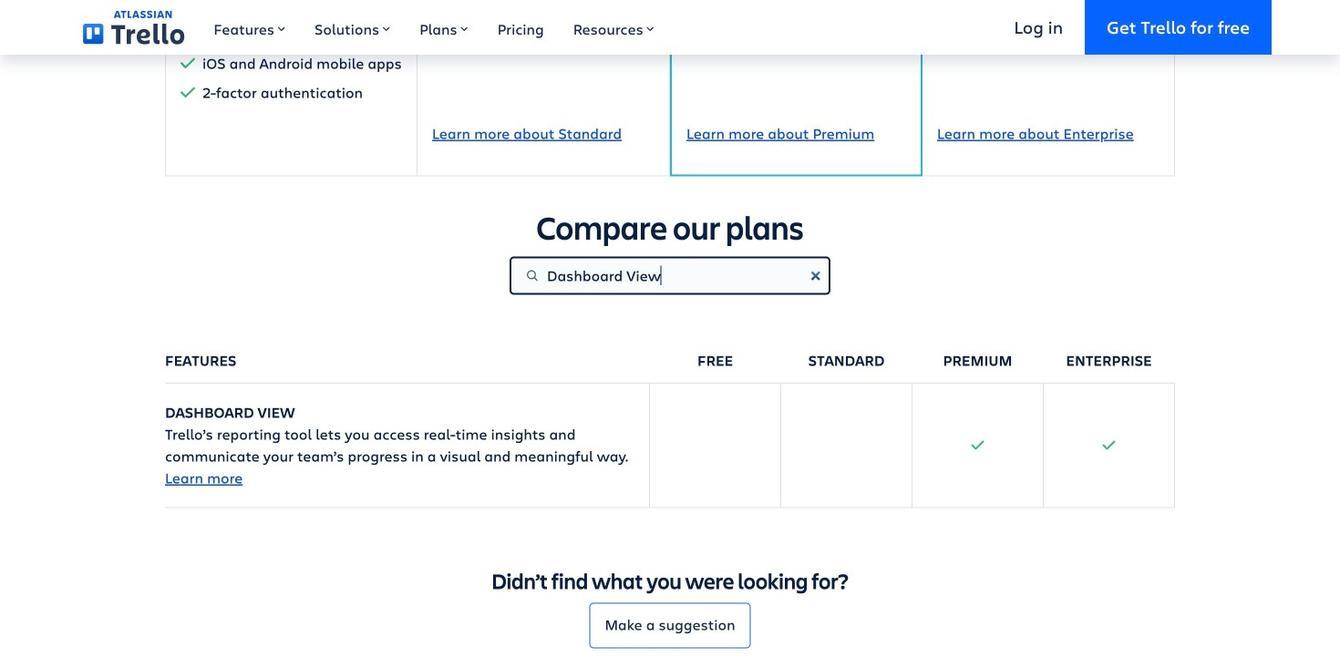 Task type: locate. For each thing, give the bounding box(es) containing it.
Search search field
[[510, 257, 831, 295]]

atlassian trello image
[[83, 10, 185, 44]]



Task type: describe. For each thing, give the bounding box(es) containing it.
compare our plans element
[[165, 331, 1176, 508]]



Task type: vqa. For each thing, say whether or not it's contained in the screenshot.
the bottom the Workspaces
no



